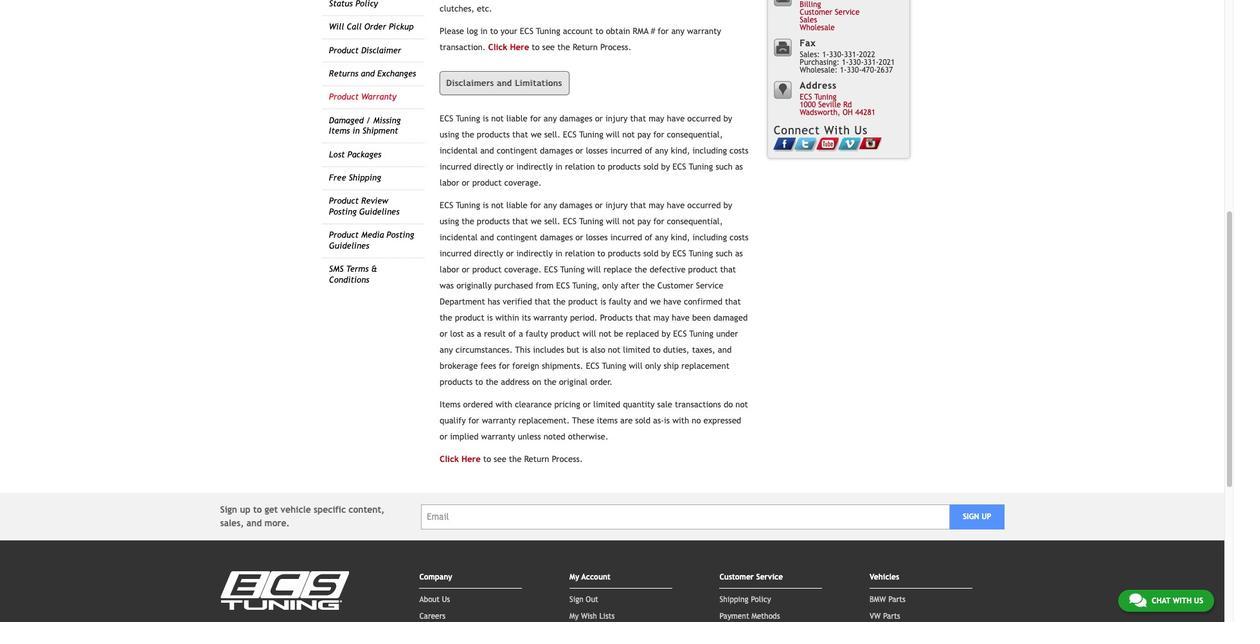 Task type: vqa. For each thing, say whether or not it's contained in the screenshot.


Task type: describe. For each thing, give the bounding box(es) containing it.
warranty
[[361, 92, 396, 102]]

costs for ecs tuning is not liable for any damages or injury that may have occurred by using the products that we sell. ecs tuning will not pay for consequential, incidental and contingent damages or losses incurred of any kind, including costs incurred directly or indirectly in relation to products sold by ecs tuning such as labor or product coverage. ecs tuning will replace the defective product that was originally purchased from ecs tuning, only after the customer service department has verified that the product is faulty and we have confirmed that the product is within its warranty period. products that may have been damaged or lost as a result of a faulty product will not be replaced by ecs tuning under any circumstances. this includes but is also not limited to duties, taxes, and brokerage fees for foreign shipments. ecs tuning will only ship replacement products to the address on the original order.
[[730, 233, 749, 243]]

conditions
[[329, 275, 369, 285]]

exchanges
[[377, 69, 416, 78]]

consequential, for ecs tuning is not liable for any damages or injury that may have occurred by using the products that we sell. ecs tuning will not pay for consequential, incidental and contingent damages or losses incurred of any kind, including costs incurred directly or indirectly in relation to products sold by ecs tuning such as labor or product coverage.
[[667, 130, 723, 140]]

also
[[591, 346, 606, 355]]

indirectly for ecs tuning is not liable for any damages or injury that may have occurred by using the products that we sell. ecs tuning will not pay for consequential, incidental and contingent damages or losses incurred of any kind, including costs incurred directly or indirectly in relation to products sold by ecs tuning such as labor or product coverage. ecs tuning will replace the defective product that was originally purchased from ecs tuning, only after the customer service department has verified that the product is faulty and we have confirmed that the product is within its warranty period. products that may have been damaged or lost as a result of a faulty product will not be replaced by ecs tuning under any circumstances. this includes but is also not limited to duties, taxes, and brokerage fees for foreign shipments. ecs tuning will only ship replacement products to the address on the original order.
[[517, 249, 553, 259]]

1 horizontal spatial with
[[673, 416, 689, 426]]

#
[[651, 27, 655, 36]]

is inside ecs tuning is not liable for any damages or injury that may have occurred by using the products that we sell. ecs tuning will not pay for consequential, incidental and contingent damages or losses incurred of any kind, including costs incurred directly or indirectly in relation to products sold by ecs tuning such as labor or product coverage.
[[483, 114, 489, 124]]

will call order pickup
[[329, 22, 414, 32]]

will inside ecs tuning is not liable for any damages or injury that may have occurred by using the products that we sell. ecs tuning will not pay for consequential, incidental and contingent damages or losses incurred of any kind, including costs incurred directly or indirectly in relation to products sold by ecs tuning such as labor or product coverage.
[[606, 130, 620, 140]]

under
[[716, 329, 738, 339]]

product warranty link
[[329, 92, 396, 102]]

sales:
[[800, 50, 820, 59]]

free
[[329, 173, 346, 183]]

connect
[[774, 123, 820, 137]]

department
[[440, 297, 485, 307]]

damaged / missing items in shipment link
[[329, 116, 401, 136]]

sign for sign out
[[570, 596, 584, 605]]

2 vertical spatial service
[[756, 573, 783, 582]]

company
[[419, 573, 452, 582]]

warranty inside the please log in to your ecs tuning account to obtain rma # for any warranty transaction.
[[687, 27, 721, 36]]

0 vertical spatial click
[[488, 43, 508, 52]]

consequential, for ecs tuning is not liable for any damages or injury that may have occurred by using the products that we sell. ecs tuning will not pay for consequential, incidental and contingent damages or losses incurred of any kind, including costs incurred directly or indirectly in relation to products sold by ecs tuning such as labor or product coverage. ecs tuning will replace the defective product that was originally purchased from ecs tuning, only after the customer service department has verified that the product is faulty and we have confirmed that the product is within its warranty period. products that may have been damaged or lost as a result of a faulty product will not be replaced by ecs tuning under any circumstances. this includes but is also not limited to duties, taxes, and brokerage fees for foreign shipments. ecs tuning will only ship replacement products to the address on the original order.
[[667, 217, 723, 227]]

0 horizontal spatial click
[[440, 455, 459, 464]]

order.
[[590, 378, 613, 387]]

tuning inside address ecs tuning 1000 seville rd wadsworth, oh 44281
[[815, 93, 837, 102]]

coverage. for ecs tuning is not liable for any damages or injury that may have occurred by using the products that we sell. ecs tuning will not pay for consequential, incidental and contingent damages or losses incurred of any kind, including costs incurred directly or indirectly in relation to products sold by ecs tuning such as labor or product coverage. ecs tuning will replace the defective product that was originally purchased from ecs tuning, only after the customer service department has verified that the product is faulty and we have confirmed that the product is within its warranty period. products that may have been damaged or lost as a result of a faulty product will not be replaced by ecs tuning under any circumstances. this includes but is also not limited to duties, taxes, and brokerage fees for foreign shipments. ecs tuning will only ship replacement products to the address on the original order.
[[504, 265, 542, 275]]

330- down 2022 on the top right of the page
[[847, 66, 862, 75]]

implied
[[450, 432, 479, 442]]

vw
[[870, 612, 881, 621]]

will
[[329, 22, 344, 32]]

with inside "chat with us" link
[[1173, 597, 1192, 606]]

account
[[563, 27, 593, 36]]

qualify
[[440, 416, 466, 426]]

otherwise.
[[568, 432, 609, 442]]

indirectly for ecs tuning is not liable for any damages or injury that may have occurred by using the products that we sell. ecs tuning will not pay for consequential, incidental and contingent damages or losses incurred of any kind, including costs incurred directly or indirectly in relation to products sold by ecs tuning such as labor or product coverage.
[[517, 162, 553, 172]]

in inside ecs tuning is not liable for any damages or injury that may have occurred by using the products that we sell. ecs tuning will not pay for consequential, incidental and contingent damages or losses incurred of any kind, including costs incurred directly or indirectly in relation to products sold by ecs tuning such as labor or product coverage.
[[555, 162, 563, 172]]

0 horizontal spatial shipping
[[349, 173, 381, 183]]

us for chat with us
[[1194, 597, 1203, 606]]

labor for ecs tuning is not liable for any damages or injury that may have occurred by using the products that we sell. ecs tuning will not pay for consequential, incidental and contingent damages or losses incurred of any kind, including costs incurred directly or indirectly in relation to products sold by ecs tuning such as labor or product coverage.
[[440, 178, 459, 188]]

/
[[366, 116, 371, 125]]

items inside damaged / missing items in shipment
[[329, 126, 350, 136]]

disclaimers
[[447, 78, 494, 88]]

not inside "items ordered with clearance pricing or limited quantity sale transactions do not qualify for warranty replacement. these items are sold as-is with no expressed or implied warranty unless noted otherwise."
[[736, 400, 748, 410]]

330- left 2637
[[849, 58, 864, 67]]

0 horizontal spatial us
[[442, 596, 450, 605]]

billing customer service sales wholesale
[[800, 0, 860, 32]]

of for ecs tuning is not liable for any damages or injury that may have occurred by using the products that we sell. ecs tuning will not pay for consequential, incidental and contingent damages or losses incurred of any kind, including costs incurred directly or indirectly in relation to products sold by ecs tuning such as labor or product coverage.
[[645, 146, 653, 156]]

to inside sign up to get vehicle specific content, sales, and more.
[[253, 505, 262, 515]]

2637
[[877, 66, 893, 75]]

circumstances.
[[456, 346, 513, 355]]

including for ecs tuning is not liable for any damages or injury that may have occurred by using the products that we sell. ecs tuning will not pay for consequential, incidental and contingent damages or losses incurred of any kind, including costs incurred directly or indirectly in relation to products sold by ecs tuning such as labor or product coverage.
[[693, 146, 727, 156]]

2 vertical spatial may
[[654, 313, 669, 323]]

but
[[567, 346, 580, 355]]

1- right sales:
[[822, 50, 829, 59]]

0 horizontal spatial see
[[494, 455, 507, 464]]

shipping policy link
[[720, 596, 771, 605]]

products
[[600, 313, 633, 323]]

original
[[559, 378, 588, 387]]

sell. for ecs tuning is not liable for any damages or injury that may have occurred by using the products that we sell. ecs tuning will not pay for consequential, incidental and contingent damages or losses incurred of any kind, including costs incurred directly or indirectly in relation to products sold by ecs tuning such as labor or product coverage.
[[544, 130, 561, 140]]

limitations
[[515, 78, 562, 88]]

2 vertical spatial we
[[650, 297, 661, 307]]

1 a from the left
[[477, 329, 482, 339]]

careers link
[[419, 612, 446, 621]]

policy
[[751, 596, 771, 605]]

taxes,
[[692, 346, 715, 355]]

these
[[572, 416, 594, 426]]

fees
[[480, 362, 496, 371]]

sms terms & conditions link
[[329, 264, 377, 285]]

warranty inside ecs tuning is not liable for any damages or injury that may have occurred by using the products that we sell. ecs tuning will not pay for consequential, incidental and contingent damages or losses incurred of any kind, including costs incurred directly or indirectly in relation to products sold by ecs tuning such as labor or product coverage. ecs tuning will replace the defective product that was originally purchased from ecs tuning, only after the customer service department has verified that the product is faulty and we have confirmed that the product is within its warranty period. products that may have been damaged or lost as a result of a faulty product will not be replaced by ecs tuning under any circumstances. this includes but is also not limited to duties, taxes, and brokerage fees for foreign shipments. ecs tuning will only ship replacement products to the address on the original order.
[[534, 313, 568, 323]]

shipment
[[362, 126, 398, 136]]

quantity
[[623, 400, 655, 410]]

customer inside ecs tuning is not liable for any damages or injury that may have occurred by using the products that we sell. ecs tuning will not pay for consequential, incidental and contingent damages or losses incurred of any kind, including costs incurred directly or indirectly in relation to products sold by ecs tuning such as labor or product coverage. ecs tuning will replace the defective product that was originally purchased from ecs tuning, only after the customer service department has verified that the product is faulty and we have confirmed that the product is within its warranty period. products that may have been damaged or lost as a result of a faulty product will not be replaced by ecs tuning under any circumstances. this includes but is also not limited to duties, taxes, and brokerage fees for foreign shipments. ecs tuning will only ship replacement products to the address on the original order.
[[658, 281, 694, 291]]

within
[[495, 313, 519, 323]]

we for ecs tuning is not liable for any damages or injury that may have occurred by using the products that we sell. ecs tuning will not pay for consequential, incidental and contingent damages or losses incurred of any kind, including costs incurred directly or indirectly in relation to products sold by ecs tuning such as labor or product coverage. ecs tuning will replace the defective product that was originally purchased from ecs tuning, only after the customer service department has verified that the product is faulty and we have confirmed that the product is within its warranty period. products that may have been damaged or lost as a result of a faulty product will not be replaced by ecs tuning under any circumstances. this includes but is also not limited to duties, taxes, and brokerage fees for foreign shipments. ecs tuning will only ship replacement products to the address on the original order.
[[531, 217, 542, 227]]

warranty down ordered at bottom
[[482, 416, 516, 426]]

replaced
[[626, 329, 659, 339]]

returns and exchanges link
[[329, 69, 416, 78]]

clearance
[[515, 400, 552, 410]]

0 vertical spatial here
[[510, 43, 529, 52]]

to inside ecs tuning is not liable for any damages or injury that may have occurred by using the products that we sell. ecs tuning will not pay for consequential, incidental and contingent damages or losses incurred of any kind, including costs incurred directly or indirectly in relation to products sold by ecs tuning such as labor or product coverage.
[[597, 162, 605, 172]]

unless
[[518, 432, 541, 442]]

such for ecs tuning is not liable for any damages or injury that may have occurred by using the products that we sell. ecs tuning will not pay for consequential, incidental and contingent damages or losses incurred of any kind, including costs incurred directly or indirectly in relation to products sold by ecs tuning such as labor or product coverage. ecs tuning will replace the defective product that was originally purchased from ecs tuning, only after the customer service department has verified that the product is faulty and we have confirmed that the product is within its warranty period. products that may have been damaged or lost as a result of a faulty product will not be replaced by ecs tuning under any circumstances. this includes but is also not limited to duties, taxes, and brokerage fees for foreign shipments. ecs tuning will only ship replacement products to the address on the original order.
[[716, 249, 733, 259]]

the inside ecs tuning is not liable for any damages or injury that may have occurred by using the products that we sell. ecs tuning will not pay for consequential, incidental and contingent damages or losses incurred of any kind, including costs incurred directly or indirectly in relation to products sold by ecs tuning such as labor or product coverage.
[[462, 130, 474, 140]]

transaction.
[[440, 43, 486, 52]]

transactions
[[675, 400, 721, 410]]

ordered
[[463, 400, 493, 410]]

0 vertical spatial process.
[[600, 43, 631, 52]]

specific
[[314, 505, 346, 515]]

customer service link
[[800, 8, 860, 17]]

have inside ecs tuning is not liable for any damages or injury that may have occurred by using the products that we sell. ecs tuning will not pay for consequential, incidental and contingent damages or losses incurred of any kind, including costs incurred directly or indirectly in relation to products sold by ecs tuning such as labor or product coverage.
[[667, 114, 685, 124]]

disclaimers and limitations
[[447, 78, 562, 88]]

replace
[[604, 265, 632, 275]]

packages
[[347, 150, 381, 159]]

chat with us
[[1152, 597, 1203, 606]]

2 a from the left
[[519, 329, 523, 339]]

bmw parts link
[[870, 596, 906, 605]]

product inside ecs tuning is not liable for any damages or injury that may have occurred by using the products that we sell. ecs tuning will not pay for consequential, incidental and contingent damages or losses incurred of any kind, including costs incurred directly or indirectly in relation to products sold by ecs tuning such as labor or product coverage.
[[472, 178, 502, 188]]

1- left 2022 on the top right of the page
[[842, 58, 849, 67]]

sign out
[[570, 596, 598, 605]]

fax sales: 1-330-331-2022 purchasing: 1-330-331-2021 wholesale: 1-330-470-2637
[[800, 37, 895, 75]]

damaged
[[714, 313, 748, 323]]

verified
[[503, 297, 532, 307]]

ecs tuning is not liable for any damages or injury that may have occurred by using the products that we sell. ecs tuning will not pay for consequential, incidental and contingent damages or losses incurred of any kind, including costs incurred directly or indirectly in relation to products sold by ecs tuning such as labor or product coverage. ecs tuning will replace the defective product that was originally purchased from ecs tuning, only after the customer service department has verified that the product is faulty and we have confirmed that the product is within its warranty period. products that may have been damaged or lost as a result of a faulty product will not be replaced by ecs tuning under any circumstances. this includes but is also not limited to duties, taxes, and brokerage fees for foreign shipments. ecs tuning will only ship replacement products to the address on the original order.
[[440, 201, 749, 387]]

guidelines for media
[[329, 241, 369, 251]]

items
[[597, 416, 618, 426]]

1000
[[800, 101, 816, 110]]

0 horizontal spatial 331-
[[844, 50, 859, 59]]

product for product disclaimer
[[329, 45, 359, 55]]

lost
[[450, 329, 464, 339]]

including for ecs tuning is not liable for any damages or injury that may have occurred by using the products that we sell. ecs tuning will not pay for consequential, incidental and contingent damages or losses incurred of any kind, including costs incurred directly or indirectly in relation to products sold by ecs tuning such as labor or product coverage. ecs tuning will replace the defective product that was originally purchased from ecs tuning, only after the customer service department has verified that the product is faulty and we have confirmed that the product is within its warranty period. products that may have been damaged or lost as a result of a faulty product will not be replaced by ecs tuning under any circumstances. this includes but is also not limited to duties, taxes, and brokerage fees for foreign shipments. ecs tuning will only ship replacement products to the address on the original order.
[[693, 233, 727, 243]]

tuning inside the please log in to your ecs tuning account to obtain rma # for any warranty transaction.
[[536, 27, 560, 36]]

labor for ecs tuning is not liable for any damages or injury that may have occurred by using the products that we sell. ecs tuning will not pay for consequential, incidental and contingent damages or losses incurred of any kind, including costs incurred directly or indirectly in relation to products sold by ecs tuning such as labor or product coverage. ecs tuning will replace the defective product that was originally purchased from ecs tuning, only after the customer service department has verified that the product is faulty and we have confirmed that the product is within its warranty period. products that may have been damaged or lost as a result of a faulty product will not be replaced by ecs tuning under any circumstances. this includes but is also not limited to duties, taxes, and brokerage fees for foreign shipments. ecs tuning will only ship replacement products to the address on the original order.
[[440, 265, 459, 275]]

for inside "items ordered with clearance pricing or limited quantity sale transactions do not qualify for warranty replacement. these items are sold as-is with no expressed or implied warranty unless noted otherwise."
[[468, 416, 479, 426]]

1 horizontal spatial 331-
[[864, 58, 879, 67]]

0 vertical spatial faulty
[[609, 297, 631, 307]]

occurred for ecs tuning is not liable for any damages or injury that may have occurred by using the products that we sell. ecs tuning will not pay for consequential, incidental and contingent damages or losses incurred of any kind, including costs incurred directly or indirectly in relation to products sold by ecs tuning such as labor or product coverage. ecs tuning will replace the defective product that was originally purchased from ecs tuning, only after the customer service department has verified that the product is faulty and we have confirmed that the product is within its warranty period. products that may have been damaged or lost as a result of a faulty product will not be replaced by ecs tuning under any circumstances. this includes but is also not limited to duties, taxes, and brokerage fees for foreign shipments. ecs tuning will only ship replacement products to the address on the original order.
[[687, 201, 721, 211]]

order
[[364, 22, 386, 32]]

sign out link
[[570, 596, 598, 605]]

pay for ecs tuning is not liable for any damages or injury that may have occurred by using the products that we sell. ecs tuning will not pay for consequential, incidental and contingent damages or losses incurred of any kind, including costs incurred directly or indirectly in relation to products sold by ecs tuning such as labor or product coverage.
[[638, 130, 651, 140]]

service inside billing customer service sales wholesale
[[835, 8, 860, 17]]

careers
[[419, 612, 446, 621]]

vw parts
[[870, 612, 900, 621]]

in inside the please log in to your ecs tuning account to obtain rma # for any warranty transaction.
[[481, 27, 488, 36]]

as for ecs tuning is not liable for any damages or injury that may have occurred by using the products that we sell. ecs tuning will not pay for consequential, incidental and contingent damages or losses incurred of any kind, including costs incurred directly or indirectly in relation to products sold by ecs tuning such as labor or product coverage.
[[735, 162, 743, 172]]

1 horizontal spatial click here link
[[488, 43, 529, 52]]

1 vertical spatial process.
[[552, 455, 583, 464]]

purchased
[[494, 281, 533, 291]]

2 vertical spatial as
[[467, 329, 475, 339]]

sign up
[[963, 513, 992, 522]]

from
[[536, 281, 554, 291]]

sales,
[[220, 518, 244, 529]]

please log in to your ecs tuning account to obtain rma # for any warranty transaction.
[[440, 27, 721, 52]]

rd
[[843, 101, 852, 110]]

occurred for ecs tuning is not liable for any damages or injury that may have occurred by using the products that we sell. ecs tuning will not pay for consequential, incidental and contingent damages or losses incurred of any kind, including costs incurred directly or indirectly in relation to products sold by ecs tuning such as labor or product coverage.
[[687, 114, 721, 124]]

ecs tuning image
[[220, 572, 349, 610]]

about
[[419, 596, 440, 605]]

with
[[824, 123, 851, 137]]

as for ecs tuning is not liable for any damages or injury that may have occurred by using the products that we sell. ecs tuning will not pay for consequential, incidental and contingent damages or losses incurred of any kind, including costs incurred directly or indirectly in relation to products sold by ecs tuning such as labor or product coverage. ecs tuning will replace the defective product that was originally purchased from ecs tuning, only after the customer service department has verified that the product is faulty and we have confirmed that the product is within its warranty period. products that may have been damaged or lost as a result of a faulty product will not be replaced by ecs tuning under any circumstances. this includes but is also not limited to duties, taxes, and brokerage fees for foreign shipments. ecs tuning will only ship replacement products to the address on the original order.
[[735, 249, 743, 259]]

items ordered with clearance pricing or limited quantity sale transactions do not qualify for warranty replacement. these items are sold as-is with no expressed or implied warranty unless noted otherwise.
[[440, 400, 748, 442]]

customer inside billing customer service sales wholesale
[[800, 8, 833, 17]]

sold for ecs tuning is not liable for any damages or injury that may have occurred by using the products that we sell. ecs tuning will not pay for consequential, incidental and contingent damages or losses incurred of any kind, including costs incurred directly or indirectly in relation to products sold by ecs tuning such as labor or product coverage. ecs tuning will replace the defective product that was originally purchased from ecs tuning, only after the customer service department has verified that the product is faulty and we have confirmed that the product is within its warranty period. products that may have been damaged or lost as a result of a faulty product will not be replaced by ecs tuning under any circumstances. this includes but is also not limited to duties, taxes, and brokerage fees for foreign shipments. ecs tuning will only ship replacement products to the address on the original order.
[[643, 249, 659, 259]]

posting for product media posting guidelines
[[387, 230, 414, 240]]

free shipping
[[329, 173, 381, 183]]

1 horizontal spatial return
[[573, 43, 598, 52]]

after
[[621, 281, 640, 291]]

payment methods link
[[720, 612, 780, 621]]

product review posting guidelines link
[[329, 196, 400, 217]]

be
[[614, 329, 623, 339]]

product disclaimer link
[[329, 45, 401, 55]]

duties,
[[663, 346, 690, 355]]

shipping policy
[[720, 596, 771, 605]]

0 vertical spatial with
[[496, 400, 512, 410]]

vehicles
[[870, 573, 900, 582]]



Task type: locate. For each thing, give the bounding box(es) containing it.
my left the wish at the bottom left of page
[[570, 612, 579, 621]]

of for ecs tuning is not liable for any damages or injury that may have occurred by using the products that we sell. ecs tuning will not pay for consequential, incidental and contingent damages or losses incurred of any kind, including costs incurred directly or indirectly in relation to products sold by ecs tuning such as labor or product coverage. ecs tuning will replace the defective product that was originally purchased from ecs tuning, only after the customer service department has verified that the product is faulty and we have confirmed that the product is within its warranty period. products that may have been damaged or lost as a result of a faulty product will not be replaced by ecs tuning under any circumstances. this includes but is also not limited to duties, taxes, and brokerage fees for foreign shipments. ecs tuning will only ship replacement products to the address on the original order.
[[645, 233, 653, 243]]

sold inside "items ordered with clearance pricing or limited quantity sale transactions do not qualify for warranty replacement. these items are sold as-is with no expressed or implied warranty unless noted otherwise."
[[635, 416, 651, 426]]

chat with us link
[[1119, 590, 1214, 612]]

returns and exchanges
[[329, 69, 416, 78]]

click here to see the return process. down unless
[[440, 455, 583, 464]]

2 indirectly from the top
[[517, 249, 553, 259]]

product for product media posting guidelines
[[329, 230, 359, 240]]

and inside sign up to get vehicle specific content, sales, and more.
[[247, 518, 262, 529]]

1 occurred from the top
[[687, 114, 721, 124]]

shipping down "packages" at the top left
[[349, 173, 381, 183]]

1 directly from the top
[[474, 162, 504, 172]]

product for product review posting guidelines
[[329, 196, 359, 206]]

1 vertical spatial see
[[494, 455, 507, 464]]

product review posting guidelines
[[329, 196, 400, 217]]

1 horizontal spatial process.
[[600, 43, 631, 52]]

sales link
[[800, 16, 817, 25]]

ecs inside the please log in to your ecs tuning account to obtain rma # for any warranty transaction.
[[520, 27, 534, 36]]

guidelines inside product media posting guidelines
[[329, 241, 369, 251]]

of inside ecs tuning is not liable for any damages or injury that may have occurred by using the products that we sell. ecs tuning will not pay for consequential, incidental and contingent damages or losses incurred of any kind, including costs incurred directly or indirectly in relation to products sold by ecs tuning such as labor or product coverage.
[[645, 146, 653, 156]]

contingent inside ecs tuning is not liable for any damages or injury that may have occurred by using the products that we sell. ecs tuning will not pay for consequential, incidental and contingent damages or losses incurred of any kind, including costs incurred directly or indirectly in relation to products sold by ecs tuning such as labor or product coverage.
[[497, 146, 537, 156]]

product warranty
[[329, 92, 396, 102]]

2 horizontal spatial with
[[1173, 597, 1192, 606]]

2 vertical spatial with
[[1173, 597, 1192, 606]]

this
[[515, 346, 531, 355]]

replacement.
[[519, 416, 570, 426]]

1 labor from the top
[[440, 178, 459, 188]]

injury
[[606, 114, 628, 124], [606, 201, 628, 211]]

2 labor from the top
[[440, 265, 459, 275]]

1 such from the top
[[716, 162, 733, 172]]

my wish lists link
[[570, 612, 615, 621]]

1 indirectly from the top
[[517, 162, 553, 172]]

0 vertical spatial labor
[[440, 178, 459, 188]]

process. down "noted"
[[552, 455, 583, 464]]

1 vertical spatial my
[[570, 612, 579, 621]]

injury for ecs tuning is not liable for any damages or injury that may have occurred by using the products that we sell. ecs tuning will not pay for consequential, incidental and contingent damages or losses incurred of any kind, including costs incurred directly or indirectly in relation to products sold by ecs tuning such as labor or product coverage. ecs tuning will replace the defective product that was originally purchased from ecs tuning, only after the customer service department has verified that the product is faulty and we have confirmed that the product is within its warranty period. products that may have been damaged or lost as a result of a faulty product will not be replaced by ecs tuning under any circumstances. this includes but is also not limited to duties, taxes, and brokerage fees for foreign shipments. ecs tuning will only ship replacement products to the address on the original order.
[[606, 201, 628, 211]]

1 horizontal spatial see
[[542, 43, 555, 52]]

parts right bmw
[[889, 596, 906, 605]]

incidental inside ecs tuning is not liable for any damages or injury that may have occurred by using the products that we sell. ecs tuning will not pay for consequential, incidental and contingent damages or losses incurred of any kind, including costs incurred directly or indirectly in relation to products sold by ecs tuning such as labor or product coverage. ecs tuning will replace the defective product that was originally purchased from ecs tuning, only after the customer service department has verified that the product is faulty and we have confirmed that the product is within its warranty period. products that may have been damaged or lost as a result of a faulty product will not be replaced by ecs tuning under any circumstances. this includes but is also not limited to duties, taxes, and brokerage fees for foreign shipments. ecs tuning will only ship replacement products to the address on the original order.
[[440, 233, 478, 243]]

losses for ecs tuning is not liable for any damages or injury that may have occurred by using the products that we sell. ecs tuning will not pay for consequential, incidental and contingent damages or losses incurred of any kind, including costs incurred directly or indirectly in relation to products sold by ecs tuning such as labor or product coverage.
[[586, 146, 608, 156]]

including inside ecs tuning is not liable for any damages or injury that may have occurred by using the products that we sell. ecs tuning will not pay for consequential, incidental and contingent damages or losses incurred of any kind, including costs incurred directly or indirectly in relation to products sold by ecs tuning such as labor or product coverage.
[[693, 146, 727, 156]]

coverage. inside ecs tuning is not liable for any damages or injury that may have occurred by using the products that we sell. ecs tuning will not pay for consequential, incidental and contingent damages or losses incurred of any kind, including costs incurred directly or indirectly in relation to products sold by ecs tuning such as labor or product coverage.
[[504, 178, 542, 188]]

click down your
[[488, 43, 508, 52]]

product inside product media posting guidelines
[[329, 230, 359, 240]]

may
[[649, 114, 664, 124], [649, 201, 664, 211], [654, 313, 669, 323]]

product up returns
[[329, 45, 359, 55]]

1 horizontal spatial shipping
[[720, 596, 749, 605]]

service up wholesale
[[835, 8, 860, 17]]

guidelines down review
[[359, 207, 400, 217]]

1 my from the top
[[570, 573, 579, 582]]

may for ecs tuning is not liable for any damages or injury that may have occurred by using the products that we sell. ecs tuning will not pay for consequential, incidental and contingent damages or losses incurred of any kind, including costs incurred directly or indirectly in relation to products sold by ecs tuning such as labor or product coverage.
[[649, 114, 664, 124]]

1 vertical spatial contingent
[[497, 233, 537, 243]]

incidental for ecs tuning is not liable for any damages or injury that may have occurred by using the products that we sell. ecs tuning will not pay for consequential, incidental and contingent damages or losses incurred of any kind, including costs incurred directly or indirectly in relation to products sold by ecs tuning such as labor or product coverage.
[[440, 146, 478, 156]]

parts for bmw parts
[[889, 596, 906, 605]]

sign inside button
[[963, 513, 979, 522]]

vw parts link
[[870, 612, 900, 621]]

2 horizontal spatial us
[[1194, 597, 1203, 606]]

bmw parts
[[870, 596, 906, 605]]

2 occurred from the top
[[687, 201, 721, 211]]

0 horizontal spatial only
[[602, 281, 618, 291]]

2021
[[879, 58, 895, 67]]

for inside the please log in to your ecs tuning account to obtain rma # for any warranty transaction.
[[658, 27, 669, 36]]

liable inside ecs tuning is not liable for any damages or injury that may have occurred by using the products that we sell. ecs tuning will not pay for consequential, incidental and contingent damages or losses incurred of any kind, including costs incurred directly or indirectly in relation to products sold by ecs tuning such as labor or product coverage.
[[506, 114, 528, 124]]

0 vertical spatial liable
[[506, 114, 528, 124]]

ecs inside address ecs tuning 1000 seville rd wadsworth, oh 44281
[[800, 93, 812, 102]]

1 using from the top
[[440, 130, 459, 140]]

more.
[[265, 518, 290, 529]]

0 vertical spatial using
[[440, 130, 459, 140]]

1 horizontal spatial service
[[756, 573, 783, 582]]

0 vertical spatial click here link
[[488, 43, 529, 52]]

0 horizontal spatial with
[[496, 400, 512, 410]]

kind, for ecs tuning is not liable for any damages or injury that may have occurred by using the products that we sell. ecs tuning will not pay for consequential, incidental and contingent damages or losses incurred of any kind, including costs incurred directly or indirectly in relation to products sold by ecs tuning such as labor or product coverage. ecs tuning will replace the defective product that was originally purchased from ecs tuning, only after the customer service department has verified that the product is faulty and we have confirmed that the product is within its warranty period. products that may have been damaged or lost as a result of a faulty product will not be replaced by ecs tuning under any circumstances. this includes but is also not limited to duties, taxes, and brokerage fees for foreign shipments. ecs tuning will only ship replacement products to the address on the original order.
[[671, 233, 690, 243]]

sell. for ecs tuning is not liable for any damages or injury that may have occurred by using the products that we sell. ecs tuning will not pay for consequential, incidental and contingent damages or losses incurred of any kind, including costs incurred directly or indirectly in relation to products sold by ecs tuning such as labor or product coverage. ecs tuning will replace the defective product that was originally purchased from ecs tuning, only after the customer service department has verified that the product is faulty and we have confirmed that the product is within its warranty period. products that may have been damaged or lost as a result of a faulty product will not be replaced by ecs tuning under any circumstances. this includes but is also not limited to duties, taxes, and brokerage fees for foreign shipments. ecs tuning will only ship replacement products to the address on the original order.
[[544, 217, 561, 227]]

2 liable from the top
[[506, 201, 528, 211]]

and inside ecs tuning is not liable for any damages or injury that may have occurred by using the products that we sell. ecs tuning will not pay for consequential, incidental and contingent damages or losses incurred of any kind, including costs incurred directly or indirectly in relation to products sold by ecs tuning such as labor or product coverage.
[[480, 146, 494, 156]]

2 costs from the top
[[730, 233, 749, 243]]

liable for ecs tuning is not liable for any damages or injury that may have occurred by using the products that we sell. ecs tuning will not pay for consequential, incidental and contingent damages or losses incurred of any kind, including costs incurred directly or indirectly in relation to products sold by ecs tuning such as labor or product coverage.
[[506, 114, 528, 124]]

1 horizontal spatial click
[[488, 43, 508, 52]]

injury inside ecs tuning is not liable for any damages or injury that may have occurred by using the products that we sell. ecs tuning will not pay for consequential, incidental and contingent damages or losses incurred of any kind, including costs incurred directly or indirectly in relation to products sold by ecs tuning such as labor or product coverage. ecs tuning will replace the defective product that was originally purchased from ecs tuning, only after the customer service department has verified that the product is faulty and we have confirmed that the product is within its warranty period. products that may have been damaged or lost as a result of a faulty product will not be replaced by ecs tuning under any circumstances. this includes but is also not limited to duties, taxes, and brokerage fees for foreign shipments. ecs tuning will only ship replacement products to the address on the original order.
[[606, 201, 628, 211]]

guidelines inside product review posting guidelines
[[359, 207, 400, 217]]

up inside sign up to get vehicle specific content, sales, and more.
[[240, 505, 251, 515]]

obtain
[[606, 27, 630, 36]]

are
[[620, 416, 633, 426]]

product
[[329, 45, 359, 55], [329, 92, 359, 102], [329, 196, 359, 206], [329, 230, 359, 240]]

guidelines
[[359, 207, 400, 217], [329, 241, 369, 251]]

product for product warranty
[[329, 92, 359, 102]]

1 vertical spatial incidental
[[440, 233, 478, 243]]

330- up the wholesale:
[[829, 50, 844, 59]]

limited up items
[[593, 400, 621, 410]]

including inside ecs tuning is not liable for any damages or injury that may have occurred by using the products that we sell. ecs tuning will not pay for consequential, incidental and contingent damages or losses incurred of any kind, including costs incurred directly or indirectly in relation to products sold by ecs tuning such as labor or product coverage. ecs tuning will replace the defective product that was originally purchased from ecs tuning, only after the customer service department has verified that the product is faulty and we have confirmed that the product is within its warranty period. products that may have been damaged or lost as a result of a faulty product will not be replaced by ecs tuning under any circumstances. this includes but is also not limited to duties, taxes, and brokerage fees for foreign shipments. ecs tuning will only ship replacement products to the address on the original order.
[[693, 233, 727, 243]]

shipments.
[[542, 362, 583, 371]]

1 liable from the top
[[506, 114, 528, 124]]

using
[[440, 130, 459, 140], [440, 217, 459, 227]]

0 vertical spatial such
[[716, 162, 733, 172]]

0 vertical spatial indirectly
[[517, 162, 553, 172]]

labor inside ecs tuning is not liable for any damages or injury that may have occurred by using the products that we sell. ecs tuning will not pay for consequential, incidental and contingent damages or losses incurred of any kind, including costs incurred directly or indirectly in relation to products sold by ecs tuning such as labor or product coverage.
[[440, 178, 459, 188]]

please
[[440, 27, 464, 36]]

1 vertical spatial service
[[696, 281, 724, 291]]

1 kind, from the top
[[671, 146, 690, 156]]

we for ecs tuning is not liable for any damages or injury that may have occurred by using the products that we sell. ecs tuning will not pay for consequential, incidental and contingent damages or losses incurred of any kind, including costs incurred directly or indirectly in relation to products sold by ecs tuning such as labor or product coverage.
[[531, 130, 542, 140]]

lost
[[329, 150, 345, 159]]

1 coverage. from the top
[[504, 178, 542, 188]]

2 vertical spatial sold
[[635, 416, 651, 426]]

pay for ecs tuning is not liable for any damages or injury that may have occurred by using the products that we sell. ecs tuning will not pay for consequential, incidental and contingent damages or losses incurred of any kind, including costs incurred directly or indirectly in relation to products sold by ecs tuning such as labor or product coverage. ecs tuning will replace the defective product that was originally purchased from ecs tuning, only after the customer service department has verified that the product is faulty and we have confirmed that the product is within its warranty period. products that may have been damaged or lost as a result of a faulty product will not be replaced by ecs tuning under any circumstances. this includes but is also not limited to duties, taxes, and brokerage fees for foreign shipments. ecs tuning will only ship replacement products to the address on the original order.
[[638, 217, 651, 227]]

us for connect with us
[[855, 123, 868, 137]]

service inside ecs tuning is not liable for any damages or injury that may have occurred by using the products that we sell. ecs tuning will not pay for consequential, incidental and contingent damages or losses incurred of any kind, including costs incurred directly or indirectly in relation to products sold by ecs tuning such as labor or product coverage. ecs tuning will replace the defective product that was originally purchased from ecs tuning, only after the customer service department has verified that the product is faulty and we have confirmed that the product is within its warranty period. products that may have been damaged or lost as a result of a faulty product will not be replaced by ecs tuning under any circumstances. this includes but is also not limited to duties, taxes, and brokerage fees for foreign shipments. ecs tuning will only ship replacement products to the address on the original order.
[[696, 281, 724, 291]]

1 horizontal spatial sign
[[570, 596, 584, 605]]

posting down free
[[329, 207, 357, 217]]

1 vertical spatial posting
[[387, 230, 414, 240]]

return down unless
[[524, 455, 549, 464]]

Email email field
[[421, 505, 950, 530]]

0 horizontal spatial here
[[462, 455, 481, 464]]

1 vertical spatial click
[[440, 455, 459, 464]]

2 coverage. from the top
[[504, 265, 542, 275]]

ship
[[664, 362, 679, 371]]

1 horizontal spatial faulty
[[609, 297, 631, 307]]

wholesale
[[800, 23, 835, 32]]

consequential, inside ecs tuning is not liable for any damages or injury that may have occurred by using the products that we sell. ecs tuning will not pay for consequential, incidental and contingent damages or losses incurred of any kind, including costs incurred directly or indirectly in relation to products sold by ecs tuning such as labor or product coverage. ecs tuning will replace the defective product that was originally purchased from ecs tuning, only after the customer service department has verified that the product is faulty and we have confirmed that the product is within its warranty period. products that may have been damaged or lost as a result of a faulty product will not be replaced by ecs tuning under any circumstances. this includes but is also not limited to duties, taxes, and brokerage fees for foreign shipments. ecs tuning will only ship replacement products to the address on the original order.
[[667, 217, 723, 227]]

1 vertical spatial indirectly
[[517, 249, 553, 259]]

product down returns
[[329, 92, 359, 102]]

has
[[488, 297, 500, 307]]

sold for ecs tuning is not liable for any damages or injury that may have occurred by using the products that we sell. ecs tuning will not pay for consequential, incidental and contingent damages or losses incurred of any kind, including costs incurred directly or indirectly in relation to products sold by ecs tuning such as labor or product coverage.
[[643, 162, 659, 172]]

us down 44281
[[855, 123, 868, 137]]

do
[[724, 400, 733, 410]]

kind, for ecs tuning is not liable for any damages or injury that may have occurred by using the products that we sell. ecs tuning will not pay for consequential, incidental and contingent damages or losses incurred of any kind, including costs incurred directly or indirectly in relation to products sold by ecs tuning such as labor or product coverage.
[[671, 146, 690, 156]]

liable
[[506, 114, 528, 124], [506, 201, 528, 211]]

1 vertical spatial click here link
[[440, 455, 481, 464]]

0 vertical spatial losses
[[586, 146, 608, 156]]

0 horizontal spatial up
[[240, 505, 251, 515]]

product down free
[[329, 196, 359, 206]]

1 injury from the top
[[606, 114, 628, 124]]

shipping up payment
[[720, 596, 749, 605]]

a left result
[[477, 329, 482, 339]]

relation inside ecs tuning is not liable for any damages or injury that may have occurred by using the products that we sell. ecs tuning will not pay for consequential, incidental and contingent damages or losses incurred of any kind, including costs incurred directly or indirectly in relation to products sold by ecs tuning such as labor or product coverage.
[[565, 162, 595, 172]]

limited inside ecs tuning is not liable for any damages or injury that may have occurred by using the products that we sell. ecs tuning will not pay for consequential, incidental and contingent damages or losses incurred of any kind, including costs incurred directly or indirectly in relation to products sold by ecs tuning such as labor or product coverage. ecs tuning will replace the defective product that was originally purchased from ecs tuning, only after the customer service department has verified that the product is faulty and we have confirmed that the product is within its warranty period. products that may have been damaged or lost as a result of a faulty product will not be replaced by ecs tuning under any circumstances. this includes but is also not limited to duties, taxes, and brokerage fees for foreign shipments. ecs tuning will only ship replacement products to the address on the original order.
[[623, 346, 650, 355]]

products
[[477, 130, 510, 140], [608, 162, 641, 172], [477, 217, 510, 227], [608, 249, 641, 259], [440, 378, 473, 387]]

is inside "items ordered with clearance pricing or limited quantity sale transactions do not qualify for warranty replacement. these items are sold as-is with no expressed or implied warranty unless noted otherwise."
[[664, 416, 670, 426]]

0 horizontal spatial limited
[[593, 400, 621, 410]]

0 horizontal spatial items
[[329, 126, 350, 136]]

wholesale link
[[800, 23, 835, 32]]

incidental for ecs tuning is not liable for any damages or injury that may have occurred by using the products that we sell. ecs tuning will not pay for consequential, incidental and contingent damages or losses incurred of any kind, including costs incurred directly or indirectly in relation to products sold by ecs tuning such as labor or product coverage. ecs tuning will replace the defective product that was originally purchased from ecs tuning, only after the customer service department has verified that the product is faulty and we have confirmed that the product is within its warranty period. products that may have been damaged or lost as a result of a faulty product will not be replaced by ecs tuning under any circumstances. this includes but is also not limited to duties, taxes, and brokerage fees for foreign shipments. ecs tuning will only ship replacement products to the address on the original order.
[[440, 233, 478, 243]]

warranty
[[687, 27, 721, 36], [534, 313, 568, 323], [482, 416, 516, 426], [481, 432, 515, 442]]

directly for ecs tuning is not liable for any damages or injury that may have occurred by using the products that we sell. ecs tuning will not pay for consequential, incidental and contingent damages or losses incurred of any kind, including costs incurred directly or indirectly in relation to products sold by ecs tuning such as labor or product coverage.
[[474, 162, 504, 172]]

indirectly inside ecs tuning is not liable for any damages or injury that may have occurred by using the products that we sell. ecs tuning will not pay for consequential, incidental and contingent damages or losses incurred of any kind, including costs incurred directly or indirectly in relation to products sold by ecs tuning such as labor or product coverage.
[[517, 162, 553, 172]]

0 vertical spatial we
[[531, 130, 542, 140]]

using inside ecs tuning is not liable for any damages or injury that may have occurred by using the products that we sell. ecs tuning will not pay for consequential, incidental and contingent damages or losses incurred of any kind, including costs incurred directly or indirectly in relation to products sold by ecs tuning such as labor or product coverage.
[[440, 130, 459, 140]]

330-
[[829, 50, 844, 59], [849, 58, 864, 67], [847, 66, 862, 75]]

us right about
[[442, 596, 450, 605]]

such
[[716, 162, 733, 172], [716, 249, 733, 259]]

2 injury from the top
[[606, 201, 628, 211]]

seville
[[818, 101, 841, 110]]

with left no
[[673, 416, 689, 426]]

directly inside ecs tuning is not liable for any damages or injury that may have occurred by using the products that we sell. ecs tuning will not pay for consequential, incidental and contingent damages or losses incurred of any kind, including costs incurred directly or indirectly in relation to products sold by ecs tuning such as labor or product coverage. ecs tuning will replace the defective product that was originally purchased from ecs tuning, only after the customer service department has verified that the product is faulty and we have confirmed that the product is within its warranty period. products that may have been damaged or lost as a result of a faulty product will not be replaced by ecs tuning under any circumstances. this includes but is also not limited to duties, taxes, and brokerage fees for foreign shipments. ecs tuning will only ship replacement products to the address on the original order.
[[474, 249, 504, 259]]

and
[[361, 69, 375, 78], [497, 78, 512, 88], [480, 146, 494, 156], [480, 233, 494, 243], [634, 297, 647, 307], [718, 346, 732, 355], [247, 518, 262, 529]]

1 vertical spatial faulty
[[526, 329, 548, 339]]

3 product from the top
[[329, 196, 359, 206]]

pay inside ecs tuning is not liable for any damages or injury that may have occurred by using the products that we sell. ecs tuning will not pay for consequential, incidental and contingent damages or losses incurred of any kind, including costs incurred directly or indirectly in relation to products sold by ecs tuning such as labor or product coverage. ecs tuning will replace the defective product that was originally purchased from ecs tuning, only after the customer service department has verified that the product is faulty and we have confirmed that the product is within its warranty period. products that may have been damaged or lost as a result of a faulty product will not be replaced by ecs tuning under any circumstances. this includes but is also not limited to duties, taxes, and brokerage fees for foreign shipments. ecs tuning will only ship replacement products to the address on the original order.
[[638, 217, 651, 227]]

my for my wish lists
[[570, 612, 579, 621]]

with
[[496, 400, 512, 410], [673, 416, 689, 426], [1173, 597, 1192, 606]]

0 horizontal spatial customer
[[658, 281, 694, 291]]

comments image
[[1129, 593, 1147, 608]]

losses inside ecs tuning is not liable for any damages or injury that may have occurred by using the products that we sell. ecs tuning will not pay for consequential, incidental and contingent damages or losses incurred of any kind, including costs incurred directly or indirectly in relation to products sold by ecs tuning such as labor or product coverage.
[[586, 146, 608, 156]]

1 vertical spatial limited
[[593, 400, 621, 410]]

warranty right # on the top right
[[687, 27, 721, 36]]

chat
[[1152, 597, 1171, 606]]

us
[[855, 123, 868, 137], [442, 596, 450, 605], [1194, 597, 1203, 606]]

sell. inside ecs tuning is not liable for any damages or injury that may have occurred by using the products that we sell. ecs tuning will not pay for consequential, incidental and contingent damages or losses incurred of any kind, including costs incurred directly or indirectly in relation to products sold by ecs tuning such as labor or product coverage. ecs tuning will replace the defective product that was originally purchased from ecs tuning, only after the customer service department has verified that the product is faulty and we have confirmed that the product is within its warranty period. products that may have been damaged or lost as a result of a faulty product will not be replaced by ecs tuning under any circumstances. this includes but is also not limited to duties, taxes, and brokerage fees for foreign shipments. ecs tuning will only ship replacement products to the address on the original order.
[[544, 217, 561, 227]]

limited inside "items ordered with clearance pricing or limited quantity sale transactions do not qualify for warranty replacement. these items are sold as-is with no expressed or implied warranty unless noted otherwise."
[[593, 400, 621, 410]]

service up the confirmed
[[696, 281, 724, 291]]

us right chat
[[1194, 597, 1203, 606]]

1 vertical spatial liable
[[506, 201, 528, 211]]

1 vertical spatial pay
[[638, 217, 651, 227]]

posting
[[329, 207, 357, 217], [387, 230, 414, 240]]

1 horizontal spatial customer
[[720, 573, 754, 582]]

such inside ecs tuning is not liable for any damages or injury that may have occurred by using the products that we sell. ecs tuning will not pay for consequential, incidental and contingent damages or losses incurred of any kind, including costs incurred directly or indirectly in relation to products sold by ecs tuning such as labor or product coverage.
[[716, 162, 733, 172]]

1 vertical spatial may
[[649, 201, 664, 211]]

my for my account
[[570, 573, 579, 582]]

2 losses from the top
[[586, 233, 608, 243]]

your
[[501, 27, 517, 36]]

posting inside product media posting guidelines
[[387, 230, 414, 240]]

items inside "items ordered with clearance pricing or limited quantity sale transactions do not qualify for warranty replacement. these items are sold as-is with no expressed or implied warranty unless noted otherwise."
[[440, 400, 461, 410]]

labor
[[440, 178, 459, 188], [440, 265, 459, 275]]

injury inside ecs tuning is not liable for any damages or injury that may have occurred by using the products that we sell. ecs tuning will not pay for consequential, incidental and contingent damages or losses incurred of any kind, including costs incurred directly or indirectly in relation to products sold by ecs tuning such as labor or product coverage.
[[606, 114, 628, 124]]

replacement
[[682, 362, 730, 371]]

using for ecs tuning is not liable for any damages or injury that may have occurred by using the products that we sell. ecs tuning will not pay for consequential, incidental and contingent damages or losses incurred of any kind, including costs incurred directly or indirectly in relation to products sold by ecs tuning such as labor or product coverage.
[[440, 130, 459, 140]]

occurred inside ecs tuning is not liable for any damages or injury that may have occurred by using the products that we sell. ecs tuning will not pay for consequential, incidental and contingent damages or losses incurred of any kind, including costs incurred directly or indirectly in relation to products sold by ecs tuning such as labor or product coverage.
[[687, 114, 721, 124]]

as inside ecs tuning is not liable for any damages or injury that may have occurred by using the products that we sell. ecs tuning will not pay for consequential, incidental and contingent damages or losses incurred of any kind, including costs incurred directly or indirectly in relation to products sold by ecs tuning such as labor or product coverage.
[[735, 162, 743, 172]]

out
[[586, 596, 598, 605]]

0 vertical spatial as
[[735, 162, 743, 172]]

0 vertical spatial guidelines
[[359, 207, 400, 217]]

2 incidental from the top
[[440, 233, 478, 243]]

1 including from the top
[[693, 146, 727, 156]]

1 vertical spatial occurred
[[687, 201, 721, 211]]

only left "ship"
[[645, 362, 661, 371]]

2 using from the top
[[440, 217, 459, 227]]

sign
[[220, 505, 237, 515], [963, 513, 979, 522], [570, 596, 584, 605]]

parts right vw
[[883, 612, 900, 621]]

posting inside product review posting guidelines
[[329, 207, 357, 217]]

1 vertical spatial we
[[531, 217, 542, 227]]

guidelines for review
[[359, 207, 400, 217]]

0 vertical spatial occurred
[[687, 114, 721, 124]]

items down damaged
[[329, 126, 350, 136]]

2 including from the top
[[693, 233, 727, 243]]

limited down replaced
[[623, 346, 650, 355]]

defective
[[650, 265, 686, 275]]

consequential, inside ecs tuning is not liable for any damages or injury that may have occurred by using the products that we sell. ecs tuning will not pay for consequential, incidental and contingent damages or losses incurred of any kind, including costs incurred directly or indirectly in relation to products sold by ecs tuning such as labor or product coverage.
[[667, 130, 723, 140]]

product inside product review posting guidelines
[[329, 196, 359, 206]]

4 product from the top
[[329, 230, 359, 240]]

a up this
[[519, 329, 523, 339]]

1 vertical spatial only
[[645, 362, 661, 371]]

review
[[361, 196, 388, 206]]

product left 'media'
[[329, 230, 359, 240]]

service up policy
[[756, 573, 783, 582]]

2 consequential, from the top
[[667, 217, 723, 227]]

relation for ecs tuning is not liable for any damages or injury that may have occurred by using the products that we sell. ecs tuning will not pay for consequential, incidental and contingent damages or losses incurred of any kind, including costs incurred directly or indirectly in relation to products sold by ecs tuning such as labor or product coverage.
[[565, 162, 595, 172]]

methods
[[752, 612, 780, 621]]

directly inside ecs tuning is not liable for any damages or injury that may have occurred by using the products that we sell. ecs tuning will not pay for consequential, incidental and contingent damages or losses incurred of any kind, including costs incurred directly or indirectly in relation to products sold by ecs tuning such as labor or product coverage.
[[474, 162, 504, 172]]

using inside ecs tuning is not liable for any damages or injury that may have occurred by using the products that we sell. ecs tuning will not pay for consequential, incidental and contingent damages or losses incurred of any kind, including costs incurred directly or indirectly in relation to products sold by ecs tuning such as labor or product coverage. ecs tuning will replace the defective product that was originally purchased from ecs tuning, only after the customer service department has verified that the product is faulty and we have confirmed that the product is within its warranty period. products that may have been damaged or lost as a result of a faulty product will not be replaced by ecs tuning under any circumstances. this includes but is also not limited to duties, taxes, and brokerage fees for foreign shipments. ecs tuning will only ship replacement products to the address on the original order.
[[440, 217, 459, 227]]

0 vertical spatial return
[[573, 43, 598, 52]]

may inside ecs tuning is not liable for any damages or injury that may have occurred by using the products that we sell. ecs tuning will not pay for consequential, incidental and contingent damages or losses incurred of any kind, including costs incurred directly or indirectly in relation to products sold by ecs tuning such as labor or product coverage.
[[649, 114, 664, 124]]

terms
[[346, 264, 369, 274]]

posting right 'media'
[[387, 230, 414, 240]]

1 vertical spatial relation
[[565, 249, 595, 259]]

1 horizontal spatial up
[[982, 513, 992, 522]]

only down "replace" at top
[[602, 281, 618, 291]]

1 vertical spatial labor
[[440, 265, 459, 275]]

will
[[606, 130, 620, 140], [606, 217, 620, 227], [587, 265, 601, 275], [583, 329, 596, 339], [629, 362, 643, 371]]

2 vertical spatial of
[[509, 329, 516, 339]]

disclaimer
[[361, 45, 401, 55]]

1 vertical spatial sell.
[[544, 217, 561, 227]]

may for ecs tuning is not liable for any damages or injury that may have occurred by using the products that we sell. ecs tuning will not pay for consequential, incidental and contingent damages or losses incurred of any kind, including costs incurred directly or indirectly in relation to products sold by ecs tuning such as labor or product coverage. ecs tuning will replace the defective product that was originally purchased from ecs tuning, only after the customer service department has verified that the product is faulty and we have confirmed that the product is within its warranty period. products that may have been damaged or lost as a result of a faulty product will not be replaced by ecs tuning under any circumstances. this includes but is also not limited to duties, taxes, and brokerage fees for foreign shipments. ecs tuning will only ship replacement products to the address on the original order.
[[649, 201, 664, 211]]

contingent inside ecs tuning is not liable for any damages or injury that may have occurred by using the products that we sell. ecs tuning will not pay for consequential, incidental and contingent damages or losses incurred of any kind, including costs incurred directly or indirectly in relation to products sold by ecs tuning such as labor or product coverage. ecs tuning will replace the defective product that was originally purchased from ecs tuning, only after the customer service department has verified that the product is faulty and we have confirmed that the product is within its warranty period. products that may have been damaged or lost as a result of a faulty product will not be replaced by ecs tuning under any circumstances. this includes but is also not limited to duties, taxes, and brokerage fees for foreign shipments. ecs tuning will only ship replacement products to the address on the original order.
[[497, 233, 537, 243]]

2 relation from the top
[[565, 249, 595, 259]]

1 vertical spatial consequential,
[[667, 217, 723, 227]]

call
[[347, 22, 362, 32]]

1 consequential, from the top
[[667, 130, 723, 140]]

labor inside ecs tuning is not liable for any damages or injury that may have occurred by using the products that we sell. ecs tuning will not pay for consequential, incidental and contingent damages or losses incurred of any kind, including costs incurred directly or indirectly in relation to products sold by ecs tuning such as labor or product coverage. ecs tuning will replace the defective product that was originally purchased from ecs tuning, only after the customer service department has verified that the product is faulty and we have confirmed that the product is within its warranty period. products that may have been damaged or lost as a result of a faulty product will not be replaced by ecs tuning under any circumstances. this includes but is also not limited to duties, taxes, and brokerage fees for foreign shipments. ecs tuning will only ship replacement products to the address on the original order.
[[440, 265, 459, 275]]

click here to see the return process. down account
[[488, 43, 631, 52]]

any inside the please log in to your ecs tuning account to obtain rma # for any warranty transaction.
[[671, 27, 685, 36]]

1 vertical spatial injury
[[606, 201, 628, 211]]

losses for ecs tuning is not liable for any damages or injury that may have occurred by using the products that we sell. ecs tuning will not pay for consequential, incidental and contingent damages or losses incurred of any kind, including costs incurred directly or indirectly in relation to products sold by ecs tuning such as labor or product coverage. ecs tuning will replace the defective product that was originally purchased from ecs tuning, only after the customer service department has verified that the product is faulty and we have confirmed that the product is within its warranty period. products that may have been damaged or lost as a result of a faulty product will not be replaced by ecs tuning under any circumstances. this includes but is also not limited to duties, taxes, and brokerage fees for foreign shipments. ecs tuning will only ship replacement products to the address on the original order.
[[586, 233, 608, 243]]

noted
[[544, 432, 566, 442]]

0 horizontal spatial click here link
[[440, 455, 481, 464]]

sell.
[[544, 130, 561, 140], [544, 217, 561, 227]]

using for ecs tuning is not liable for any damages or injury that may have occurred by using the products that we sell. ecs tuning will not pay for consequential, incidental and contingent damages or losses incurred of any kind, including costs incurred directly or indirectly in relation to products sold by ecs tuning such as labor or product coverage. ecs tuning will replace the defective product that was originally purchased from ecs tuning, only after the customer service department has verified that the product is faulty and we have confirmed that the product is within its warranty period. products that may have been damaged or lost as a result of a faulty product will not be replaced by ecs tuning under any circumstances. this includes but is also not limited to duties, taxes, and brokerage fees for foreign shipments. ecs tuning will only ship replacement products to the address on the original order.
[[440, 217, 459, 227]]

faulty up the "products"
[[609, 297, 631, 307]]

product media posting guidelines link
[[329, 230, 414, 251]]

with right chat
[[1173, 597, 1192, 606]]

2 kind, from the top
[[671, 233, 690, 243]]

posting for product review posting guidelines
[[329, 207, 357, 217]]

in inside damaged / missing items in shipment
[[353, 126, 360, 136]]

such inside ecs tuning is not liable for any damages or injury that may have occurred by using the products that we sell. ecs tuning will not pay for consequential, incidental and contingent damages or losses incurred of any kind, including costs incurred directly or indirectly in relation to products sold by ecs tuning such as labor or product coverage. ecs tuning will replace the defective product that was originally purchased from ecs tuning, only after the customer service department has verified that the product is faulty and we have confirmed that the product is within its warranty period. products that may have been damaged or lost as a result of a faulty product will not be replaced by ecs tuning under any circumstances. this includes but is also not limited to duties, taxes, and brokerage fees for foreign shipments. ecs tuning will only ship replacement products to the address on the original order.
[[716, 249, 733, 259]]

2 sell. from the top
[[544, 217, 561, 227]]

2 directly from the top
[[474, 249, 504, 259]]

1 sell. from the top
[[544, 130, 561, 140]]

1 vertical spatial click here to see the return process.
[[440, 455, 583, 464]]

0 vertical spatial service
[[835, 8, 860, 17]]

2 vertical spatial customer
[[720, 573, 754, 582]]

will call order pickup link
[[329, 22, 414, 32]]

in inside ecs tuning is not liable for any damages or injury that may have occurred by using the products that we sell. ecs tuning will not pay for consequential, incidental and contingent damages or losses incurred of any kind, including costs incurred directly or indirectly in relation to products sold by ecs tuning such as labor or product coverage. ecs tuning will replace the defective product that was originally purchased from ecs tuning, only after the customer service department has verified that the product is faulty and we have confirmed that the product is within its warranty period. products that may have been damaged or lost as a result of a faulty product will not be replaced by ecs tuning under any circumstances. this includes but is also not limited to duties, taxes, and brokerage fees for foreign shipments. ecs tuning will only ship replacement products to the address on the original order.
[[555, 249, 563, 259]]

1 vertical spatial coverage.
[[504, 265, 542, 275]]

sold inside ecs tuning is not liable for any damages or injury that may have occurred by using the products that we sell. ecs tuning will not pay for consequential, incidental and contingent damages or losses incurred of any kind, including costs incurred directly or indirectly in relation to products sold by ecs tuning such as labor or product coverage. ecs tuning will replace the defective product that was originally purchased from ecs tuning, only after the customer service department has verified that the product is faulty and we have confirmed that the product is within its warranty period. products that may have been damaged or lost as a result of a faulty product will not be replaced by ecs tuning under any circumstances. this includes but is also not limited to duties, taxes, and brokerage fees for foreign shipments. ecs tuning will only ship replacement products to the address on the original order.
[[643, 249, 659, 259]]

sign for sign up
[[963, 513, 979, 522]]

directly for ecs tuning is not liable for any damages or injury that may have occurred by using the products that we sell. ecs tuning will not pay for consequential, incidental and contingent damages or losses incurred of any kind, including costs incurred directly or indirectly in relation to products sold by ecs tuning such as labor or product coverage. ecs tuning will replace the defective product that was originally purchased from ecs tuning, only after the customer service department has verified that the product is faulty and we have confirmed that the product is within its warranty period. products that may have been damaged or lost as a result of a faulty product will not be replaced by ecs tuning under any circumstances. this includes but is also not limited to duties, taxes, and brokerage fees for foreign shipments. ecs tuning will only ship replacement products to the address on the original order.
[[474, 249, 504, 259]]

ecs tuning is not liable for any damages or injury that may have occurred by using the products that we sell. ecs tuning will not pay for consequential, incidental and contingent damages or losses incurred of any kind, including costs incurred directly or indirectly in relation to products sold by ecs tuning such as labor or product coverage.
[[440, 114, 749, 188]]

0 vertical spatial of
[[645, 146, 653, 156]]

up
[[240, 505, 251, 515], [982, 513, 992, 522]]

occurred inside ecs tuning is not liable for any damages or injury that may have occurred by using the products that we sell. ecs tuning will not pay for consequential, incidental and contingent damages or losses incurred of any kind, including costs incurred directly or indirectly in relation to products sold by ecs tuning such as labor or product coverage. ecs tuning will replace the defective product that was originally purchased from ecs tuning, only after the customer service department has verified that the product is faulty and we have confirmed that the product is within its warranty period. products that may have been damaged or lost as a result of a faulty product will not be replaced by ecs tuning under any circumstances. this includes but is also not limited to duties, taxes, and brokerage fees for foreign shipments. ecs tuning will only ship replacement products to the address on the original order.
[[687, 201, 721, 211]]

1 vertical spatial sold
[[643, 249, 659, 259]]

sign inside sign up to get vehicle specific content, sales, and more.
[[220, 505, 237, 515]]

costs for ecs tuning is not liable for any damages or injury that may have occurred by using the products that we sell. ecs tuning will not pay for consequential, incidental and contingent damages or losses incurred of any kind, including costs incurred directly or indirectly in relation to products sold by ecs tuning such as labor or product coverage.
[[730, 146, 749, 156]]

warranty right its
[[534, 313, 568, 323]]

return down account
[[573, 43, 598, 52]]

0 vertical spatial posting
[[329, 207, 357, 217]]

1 losses from the top
[[586, 146, 608, 156]]

0 horizontal spatial sign
[[220, 505, 237, 515]]

1 vertical spatial losses
[[586, 233, 608, 243]]

we inside ecs tuning is not liable for any damages or injury that may have occurred by using the products that we sell. ecs tuning will not pay for consequential, incidental and contingent damages or losses incurred of any kind, including costs incurred directly or indirectly in relation to products sold by ecs tuning such as labor or product coverage.
[[531, 130, 542, 140]]

oh
[[843, 108, 853, 117]]

0 vertical spatial consequential,
[[667, 130, 723, 140]]

1 vertical spatial guidelines
[[329, 241, 369, 251]]

address ecs tuning 1000 seville rd wadsworth, oh 44281
[[800, 80, 876, 117]]

costs inside ecs tuning is not liable for any damages or injury that may have occurred by using the products that we sell. ecs tuning will not pay for consequential, incidental and contingent damages or losses incurred of any kind, including costs incurred directly or indirectly in relation to products sold by ecs tuning such as labor or product coverage. ecs tuning will replace the defective product that was originally purchased from ecs tuning, only after the customer service department has verified that the product is faulty and we have confirmed that the product is within its warranty period. products that may have been damaged or lost as a result of a faulty product will not be replaced by ecs tuning under any circumstances. this includes but is also not limited to duties, taxes, and brokerage fees for foreign shipments. ecs tuning will only ship replacement products to the address on the original order.
[[730, 233, 749, 243]]

click down implied
[[440, 455, 459, 464]]

2 horizontal spatial sign
[[963, 513, 979, 522]]

tuning
[[536, 27, 560, 36], [815, 93, 837, 102], [456, 114, 480, 124], [579, 130, 604, 140], [689, 162, 713, 172], [456, 201, 480, 211], [579, 217, 604, 227], [689, 249, 713, 259], [560, 265, 585, 275], [689, 329, 714, 339], [602, 362, 626, 371]]

expressed
[[704, 416, 741, 426]]

items up "qualify"
[[440, 400, 461, 410]]

1 contingent from the top
[[497, 146, 537, 156]]

coverage. for ecs tuning is not liable for any damages or injury that may have occurred by using the products that we sell. ecs tuning will not pay for consequential, incidental and contingent damages or losses incurred of any kind, including costs incurred directly or indirectly in relation to products sold by ecs tuning such as labor or product coverage.
[[504, 178, 542, 188]]

1 vertical spatial with
[[673, 416, 689, 426]]

losses inside ecs tuning is not liable for any damages or injury that may have occurred by using the products that we sell. ecs tuning will not pay for consequential, incidental and contingent damages or losses incurred of any kind, including costs incurred directly or indirectly in relation to products sold by ecs tuning such as labor or product coverage. ecs tuning will replace the defective product that was originally purchased from ecs tuning, only after the customer service department has verified that the product is faulty and we have confirmed that the product is within its warranty period. products that may have been damaged or lost as a result of a faulty product will not be replaced by ecs tuning under any circumstances. this includes but is also not limited to duties, taxes, and brokerage fees for foreign shipments. ecs tuning will only ship replacement products to the address on the original order.
[[586, 233, 608, 243]]

shipping
[[349, 173, 381, 183], [720, 596, 749, 605]]

1 vertical spatial such
[[716, 249, 733, 259]]

liable for ecs tuning is not liable for any damages or injury that may have occurred by using the products that we sell. ecs tuning will not pay for consequential, incidental and contingent damages or losses incurred of any kind, including costs incurred directly or indirectly in relation to products sold by ecs tuning such as labor or product coverage. ecs tuning will replace the defective product that was originally purchased from ecs tuning, only after the customer service department has verified that the product is faulty and we have confirmed that the product is within its warranty period. products that may have been damaged or lost as a result of a faulty product will not be replaced by ecs tuning under any circumstances. this includes but is also not limited to duties, taxes, and brokerage fees for foreign shipments. ecs tuning will only ship replacement products to the address on the original order.
[[506, 201, 528, 211]]

up inside 'sign up' button
[[982, 513, 992, 522]]

parts for vw parts
[[883, 612, 900, 621]]

1 pay from the top
[[638, 130, 651, 140]]

items
[[329, 126, 350, 136], [440, 400, 461, 410]]

1 incidental from the top
[[440, 146, 478, 156]]

1 product from the top
[[329, 45, 359, 55]]

sold inside ecs tuning is not liable for any damages or injury that may have occurred by using the products that we sell. ecs tuning will not pay for consequential, incidental and contingent damages or losses incurred of any kind, including costs incurred directly or indirectly in relation to products sold by ecs tuning such as labor or product coverage.
[[643, 162, 659, 172]]

0 vertical spatial items
[[329, 126, 350, 136]]

0 vertical spatial click here to see the return process.
[[488, 43, 631, 52]]

1 vertical spatial return
[[524, 455, 549, 464]]

wish
[[581, 612, 597, 621]]

its
[[522, 313, 531, 323]]

my wish lists
[[570, 612, 615, 621]]

1 costs from the top
[[730, 146, 749, 156]]

coverage. inside ecs tuning is not liable for any damages or injury that may have occurred by using the products that we sell. ecs tuning will not pay for consequential, incidental and contingent damages or losses incurred of any kind, including costs incurred directly or indirectly in relation to products sold by ecs tuning such as labor or product coverage. ecs tuning will replace the defective product that was originally purchased from ecs tuning, only after the customer service department has verified that the product is faulty and we have confirmed that the product is within its warranty period. products that may have been damaged or lost as a result of a faulty product will not be replaced by ecs tuning under any circumstances. this includes but is also not limited to duties, taxes, and brokerage fees for foreign shipments. ecs tuning will only ship replacement products to the address on the original order.
[[504, 265, 542, 275]]

here down your
[[510, 43, 529, 52]]

0 vertical spatial see
[[542, 43, 555, 52]]

2 such from the top
[[716, 249, 733, 259]]

kind, inside ecs tuning is not liable for any damages or injury that may have occurred by using the products that we sell. ecs tuning will not pay for consequential, incidental and contingent damages or losses incurred of any kind, including costs incurred directly or indirectly in relation to products sold by ecs tuning such as labor or product coverage.
[[671, 146, 690, 156]]

kind, inside ecs tuning is not liable for any damages or injury that may have occurred by using the products that we sell. ecs tuning will not pay for consequential, incidental and contingent damages or losses incurred of any kind, including costs incurred directly or indirectly in relation to products sold by ecs tuning such as labor or product coverage. ecs tuning will replace the defective product that was originally purchased from ecs tuning, only after the customer service department has verified that the product is faulty and we have confirmed that the product is within its warranty period. products that may have been damaged or lost as a result of a faulty product will not be replaced by ecs tuning under any circumstances. this includes but is also not limited to duties, taxes, and brokerage fees for foreign shipments. ecs tuning will only ship replacement products to the address on the original order.
[[671, 233, 690, 243]]

costs
[[730, 146, 749, 156], [730, 233, 749, 243]]

1 vertical spatial parts
[[883, 612, 900, 621]]

contingent for ecs tuning is not liable for any damages or injury that may have occurred by using the products that we sell. ecs tuning will not pay for consequential, incidental and contingent damages or losses incurred of any kind, including costs incurred directly or indirectly in relation to products sold by ecs tuning such as labor or product coverage. ecs tuning will replace the defective product that was originally purchased from ecs tuning, only after the customer service department has verified that the product is faulty and we have confirmed that the product is within its warranty period. products that may have been damaged or lost as a result of a faulty product will not be replaced by ecs tuning under any circumstances. this includes but is also not limited to duties, taxes, and brokerage fees for foreign shipments. ecs tuning will only ship replacement products to the address on the original order.
[[497, 233, 537, 243]]

liable inside ecs tuning is not liable for any damages or injury that may have occurred by using the products that we sell. ecs tuning will not pay for consequential, incidental and contingent damages or losses incurred of any kind, including costs incurred directly or indirectly in relation to products sold by ecs tuning such as labor or product coverage. ecs tuning will replace the defective product that was originally purchased from ecs tuning, only after the customer service department has verified that the product is faulty and we have confirmed that the product is within its warranty period. products that may have been damaged or lost as a result of a faulty product will not be replaced by ecs tuning under any circumstances. this includes but is also not limited to duties, taxes, and brokerage fees for foreign shipments. ecs tuning will only ship replacement products to the address on the original order.
[[506, 201, 528, 211]]

0 vertical spatial customer
[[800, 8, 833, 17]]

purchasing:
[[800, 58, 840, 67]]

faulty down its
[[526, 329, 548, 339]]

any
[[671, 27, 685, 36], [544, 114, 557, 124], [655, 146, 668, 156], [544, 201, 557, 211], [655, 233, 668, 243], [440, 346, 453, 355]]

lost packages
[[329, 150, 381, 159]]

account
[[582, 573, 611, 582]]

click here link down your
[[488, 43, 529, 52]]

2 contingent from the top
[[497, 233, 537, 243]]

incidental inside ecs tuning is not liable for any damages or injury that may have occurred by using the products that we sell. ecs tuning will not pay for consequential, incidental and contingent damages or losses incurred of any kind, including costs incurred directly or indirectly in relation to products sold by ecs tuning such as labor or product coverage.
[[440, 146, 478, 156]]

0 vertical spatial only
[[602, 281, 618, 291]]

fax
[[800, 37, 816, 48]]

on
[[532, 378, 541, 387]]

or
[[595, 114, 603, 124], [576, 146, 583, 156], [506, 162, 514, 172], [462, 178, 470, 188], [595, 201, 603, 211], [576, 233, 583, 243], [506, 249, 514, 259], [462, 265, 470, 275], [440, 329, 448, 339], [583, 400, 591, 410], [440, 432, 448, 442]]

0 vertical spatial sell.
[[544, 130, 561, 140]]

guidelines up terms
[[329, 241, 369, 251]]

2 pay from the top
[[638, 217, 651, 227]]

sell. inside ecs tuning is not liable for any damages or injury that may have occurred by using the products that we sell. ecs tuning will not pay for consequential, incidental and contingent damages or losses incurred of any kind, including costs incurred directly or indirectly in relation to products sold by ecs tuning such as labor or product coverage.
[[544, 130, 561, 140]]

0 vertical spatial directly
[[474, 162, 504, 172]]

with down address
[[496, 400, 512, 410]]

1 horizontal spatial posting
[[387, 230, 414, 240]]

process. down obtain
[[600, 43, 631, 52]]

1 vertical spatial shipping
[[720, 596, 749, 605]]

up for sign up
[[982, 513, 992, 522]]

1 vertical spatial as
[[735, 249, 743, 259]]

2 horizontal spatial customer
[[800, 8, 833, 17]]

relation for ecs tuning is not liable for any damages or injury that may have occurred by using the products that we sell. ecs tuning will not pay for consequential, incidental and contingent damages or losses incurred of any kind, including costs incurred directly or indirectly in relation to products sold by ecs tuning such as labor or product coverage. ecs tuning will replace the defective product that was originally purchased from ecs tuning, only after the customer service department has verified that the product is faulty and we have confirmed that the product is within its warranty period. products that may have been damaged or lost as a result of a faulty product will not be replaced by ecs tuning under any circumstances. this includes but is also not limited to duties, taxes, and brokerage fees for foreign shipments. ecs tuning will only ship replacement products to the address on the original order.
[[565, 249, 595, 259]]

2 product from the top
[[329, 92, 359, 102]]

relation
[[565, 162, 595, 172], [565, 249, 595, 259]]

0 vertical spatial may
[[649, 114, 664, 124]]

my left 'account'
[[570, 573, 579, 582]]

contingent for ecs tuning is not liable for any damages or injury that may have occurred by using the products that we sell. ecs tuning will not pay for consequential, incidental and contingent damages or losses incurred of any kind, including costs incurred directly or indirectly in relation to products sold by ecs tuning such as labor or product coverage.
[[497, 146, 537, 156]]

1 horizontal spatial here
[[510, 43, 529, 52]]

1- right the wholesale:
[[840, 66, 847, 75]]

click here link down implied
[[440, 455, 481, 464]]

sign for sign up to get vehicle specific content, sales, and more.
[[220, 505, 237, 515]]

ecs
[[520, 27, 534, 36], [800, 93, 812, 102], [440, 114, 454, 124], [563, 130, 577, 140], [673, 162, 686, 172], [440, 201, 454, 211], [563, 217, 577, 227], [673, 249, 686, 259], [544, 265, 558, 275], [556, 281, 570, 291], [673, 329, 687, 339], [586, 362, 600, 371]]

pay inside ecs tuning is not liable for any damages or injury that may have occurred by using the products that we sell. ecs tuning will not pay for consequential, incidental and contingent damages or losses incurred of any kind, including costs incurred directly or indirectly in relation to products sold by ecs tuning such as labor or product coverage.
[[638, 130, 651, 140]]

up for sign up to get vehicle specific content, sales, and more.
[[240, 505, 251, 515]]

returns
[[329, 69, 358, 78]]

1 horizontal spatial items
[[440, 400, 461, 410]]

1 vertical spatial of
[[645, 233, 653, 243]]

costs inside ecs tuning is not liable for any damages or injury that may have occurred by using the products that we sell. ecs tuning will not pay for consequential, incidental and contingent damages or losses incurred of any kind, including costs incurred directly or indirectly in relation to products sold by ecs tuning such as labor or product coverage.
[[730, 146, 749, 156]]

1 vertical spatial including
[[693, 233, 727, 243]]

such for ecs tuning is not liable for any damages or injury that may have occurred by using the products that we sell. ecs tuning will not pay for consequential, incidental and contingent damages or losses incurred of any kind, including costs incurred directly or indirectly in relation to products sold by ecs tuning such as labor or product coverage.
[[716, 162, 733, 172]]

sale
[[657, 400, 672, 410]]

1 vertical spatial using
[[440, 217, 459, 227]]

here down implied
[[462, 455, 481, 464]]

1 vertical spatial customer
[[658, 281, 694, 291]]

warranty left unless
[[481, 432, 515, 442]]

1 relation from the top
[[565, 162, 595, 172]]

2 my from the top
[[570, 612, 579, 621]]

1 vertical spatial here
[[462, 455, 481, 464]]

0 vertical spatial relation
[[565, 162, 595, 172]]

injury for ecs tuning is not liable for any damages or injury that may have occurred by using the products that we sell. ecs tuning will not pay for consequential, incidental and contingent damages or losses incurred of any kind, including costs incurred directly or indirectly in relation to products sold by ecs tuning such as labor or product coverage.
[[606, 114, 628, 124]]

relation inside ecs tuning is not liable for any damages or injury that may have occurred by using the products that we sell. ecs tuning will not pay for consequential, incidental and contingent damages or losses incurred of any kind, including costs incurred directly or indirectly in relation to products sold by ecs tuning such as labor or product coverage. ecs tuning will replace the defective product that was originally purchased from ecs tuning, only after the customer service department has verified that the product is faulty and we have confirmed that the product is within its warranty period. products that may have been damaged or lost as a result of a faulty product will not be replaced by ecs tuning under any circumstances. this includes but is also not limited to duties, taxes, and brokerage fees for foreign shipments. ecs tuning will only ship replacement products to the address on the original order.
[[565, 249, 595, 259]]

about us
[[419, 596, 450, 605]]

indirectly inside ecs tuning is not liable for any damages or injury that may have occurred by using the products that we sell. ecs tuning will not pay for consequential, incidental and contingent damages or losses incurred of any kind, including costs incurred directly or indirectly in relation to products sold by ecs tuning such as labor or product coverage. ecs tuning will replace the defective product that was originally purchased from ecs tuning, only after the customer service department has verified that the product is faulty and we have confirmed that the product is within its warranty period. products that may have been damaged or lost as a result of a faulty product will not be replaced by ecs tuning under any circumstances. this includes but is also not limited to duties, taxes, and brokerage fees for foreign shipments. ecs tuning will only ship replacement products to the address on the original order.
[[517, 249, 553, 259]]



